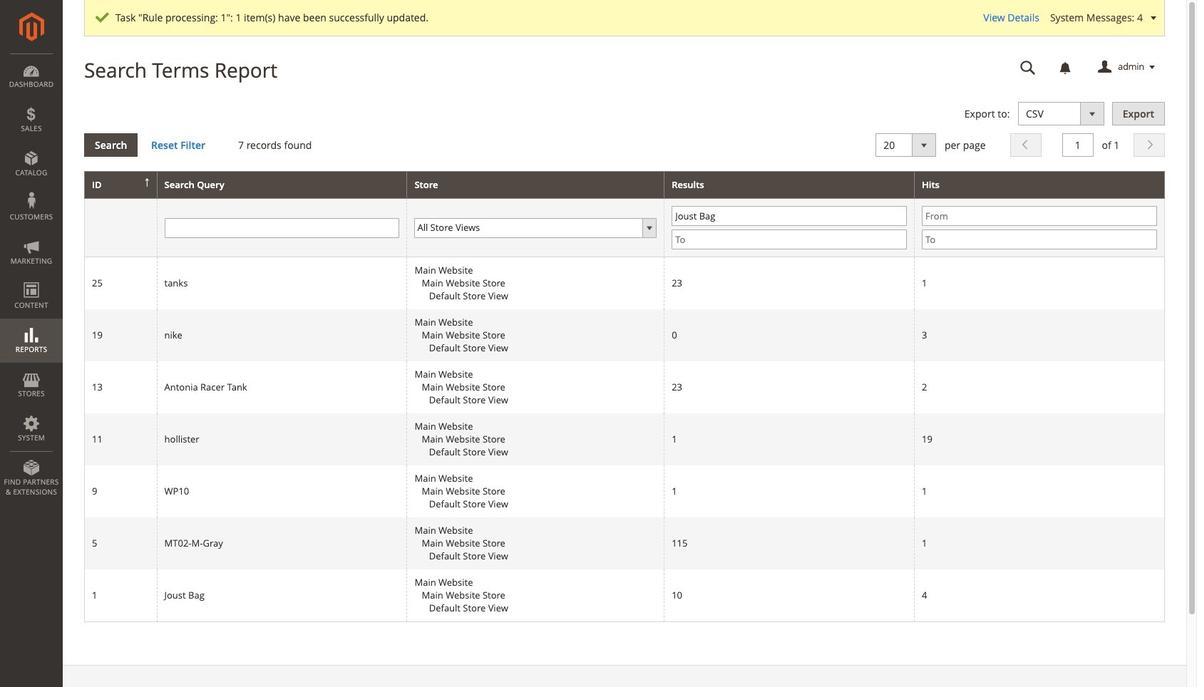 Task type: vqa. For each thing, say whether or not it's contained in the screenshot.
menu
no



Task type: locate. For each thing, give the bounding box(es) containing it.
from text field for to text box
[[672, 206, 908, 226]]

2 from text field from the left
[[923, 206, 1158, 226]]

To text field
[[672, 230, 908, 250]]

from text field up to text box
[[672, 206, 908, 226]]

menu bar
[[0, 54, 63, 505]]

1 from text field from the left
[[672, 206, 908, 226]]

0 horizontal spatial from text field
[[672, 206, 908, 226]]

from text field up to text field
[[923, 206, 1158, 226]]

None text field
[[1011, 55, 1047, 80], [1063, 133, 1094, 157], [164, 218, 400, 238], [1011, 55, 1047, 80], [1063, 133, 1094, 157], [164, 218, 400, 238]]

1 horizontal spatial from text field
[[923, 206, 1158, 226]]

From text field
[[672, 206, 908, 226], [923, 206, 1158, 226]]

magento admin panel image
[[19, 12, 44, 41]]



Task type: describe. For each thing, give the bounding box(es) containing it.
from text field for to text field
[[923, 206, 1158, 226]]

To text field
[[923, 230, 1158, 250]]



